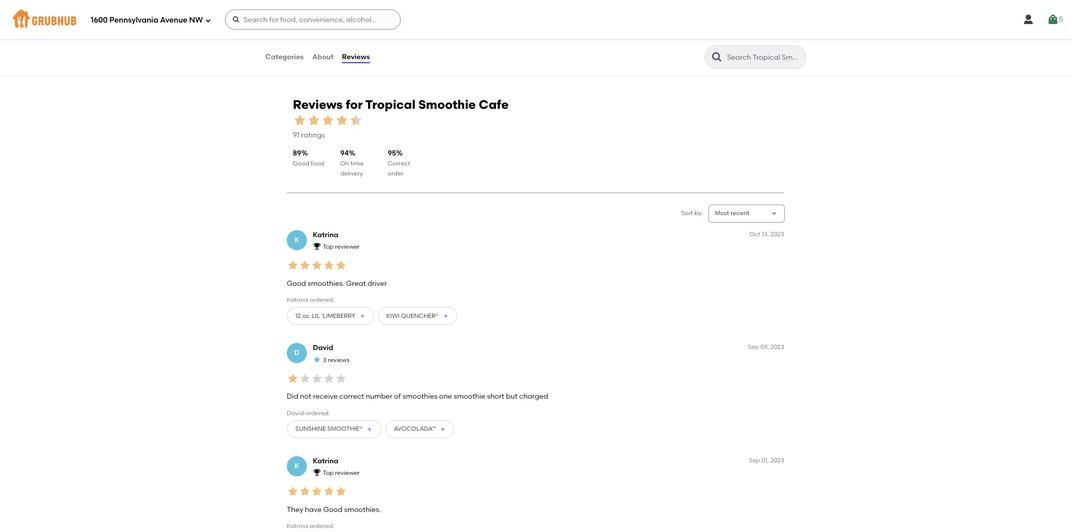 Task type: describe. For each thing, give the bounding box(es) containing it.
about button
[[312, 39, 334, 75]]

249
[[396, 45, 408, 53]]

3 reviews
[[323, 357, 350, 364]]

12 oz. lil 'limeberry button
[[287, 307, 374, 325]]

sort
[[682, 210, 694, 217]]

1600
[[91, 15, 108, 24]]

lil
[[312, 313, 320, 320]]

oct
[[750, 231, 761, 238]]

did
[[287, 393, 299, 401]]

reviews
[[328, 357, 350, 364]]

sep 01, 2023
[[749, 457, 785, 464]]

for
[[346, 98, 363, 112]]

1 vertical spatial good
[[287, 279, 306, 288]]

not enough ratings
[[736, 34, 792, 41]]

k for good
[[295, 236, 299, 244]]

$1.99
[[638, 43, 652, 50]]

1 vertical spatial smoothies.
[[344, 506, 381, 514]]

not
[[736, 34, 747, 41]]

david ordered:
[[287, 410, 330, 417]]

one
[[439, 393, 452, 401]]

sunshine
[[296, 426, 326, 433]]

delivery for 94 on time delivery
[[341, 170, 363, 177]]

of
[[394, 393, 401, 401]]

2 vertical spatial good
[[324, 506, 343, 514]]

3
[[323, 357, 327, 364]]

cafe
[[479, 98, 509, 112]]

91
[[293, 131, 300, 139]]

categories button
[[265, 39, 304, 75]]

ordered: for smoothies.
[[310, 297, 334, 304]]

delivery for 20–35 min $0.99 delivery
[[296, 43, 319, 50]]

09,
[[761, 344, 769, 351]]

not
[[300, 393, 312, 401]]

trophy icon image for have
[[313, 469, 321, 477]]

sunshine smoothie®
[[296, 426, 363, 433]]

0 vertical spatial smoothies.
[[308, 279, 345, 288]]

d
[[294, 349, 300, 357]]

wawa link
[[279, 7, 434, 19]]

min for 249 ratings
[[298, 34, 309, 41]]

about
[[312, 53, 334, 61]]

91 ratings
[[293, 131, 325, 139]]

20–35 for $1.99
[[638, 34, 656, 41]]

95 correct order
[[388, 149, 411, 177]]

wawa
[[279, 8, 305, 17]]

number
[[366, 393, 393, 401]]

good smoothies. great driver
[[287, 279, 387, 288]]

Search Tropical Smoothie Cafe  search field
[[727, 53, 803, 62]]

30–40
[[459, 34, 477, 41]]

subscription pass image
[[279, 21, 290, 29]]

ratings right enough
[[772, 34, 792, 41]]

2023 for did not receive correct number of smoothies   one smoothie short but charged
[[771, 344, 785, 351]]

89
[[293, 149, 301, 158]]

1600 pennsylvania avenue nw
[[91, 15, 203, 24]]

95
[[388, 149, 396, 158]]

david for david
[[313, 344, 333, 352]]

oct 13, 2023
[[750, 231, 785, 238]]

ratings for 7 ratings
[[589, 45, 613, 53]]

delivery for 20–35 min $1.99 delivery
[[653, 43, 676, 50]]

20–35 min $1.99 delivery
[[638, 34, 676, 50]]

oz.
[[303, 313, 311, 320]]

min inside 20–35 min $1.99 delivery
[[657, 34, 668, 41]]

reviews for tropical smoothie cafe
[[293, 98, 509, 112]]

main navigation navigation
[[0, 0, 1072, 39]]

7
[[584, 45, 588, 53]]

order
[[388, 170, 404, 177]]

avocolada™ button
[[386, 420, 455, 438]]

correct
[[388, 160, 411, 167]]

katrina down they on the left
[[287, 523, 308, 530]]

categories
[[265, 53, 304, 61]]

94 on time delivery
[[341, 149, 364, 177]]

katrina up good smoothies. great driver
[[313, 231, 339, 239]]

Search for food, convenience, alcohol... search field
[[225, 10, 401, 30]]

sort by:
[[682, 210, 704, 217]]

food
[[311, 160, 324, 167]]

kiwi
[[387, 313, 400, 320]]

plus icon image for kiwi quencher®
[[443, 313, 449, 319]]

reviews for reviews for tropical smoothie cafe
[[293, 98, 343, 112]]

20–35 min $0.99 delivery
[[279, 34, 319, 50]]

plus icon image for avocolada™
[[440, 426, 446, 432]]

short
[[487, 393, 505, 401]]

12
[[296, 313, 301, 320]]

1 svg image from the left
[[1023, 14, 1035, 26]]

reviewer for good
[[335, 470, 360, 477]]

time
[[351, 160, 364, 167]]

plus icon image for sunshine smoothie®
[[367, 426, 373, 432]]

$2.99
[[459, 43, 473, 50]]



Task type: vqa. For each thing, say whether or not it's contained in the screenshot.
the topmost '$5'
no



Task type: locate. For each thing, give the bounding box(es) containing it.
5
[[1060, 15, 1064, 24]]

0 vertical spatial david
[[313, 344, 333, 352]]

top reviewer for great
[[323, 244, 360, 251]]

3 min from the left
[[657, 34, 668, 41]]

min for 7 ratings
[[478, 34, 489, 41]]

20–35 up $1.99
[[638, 34, 656, 41]]

reviews for reviews
[[342, 53, 370, 61]]

12 oz. lil 'limeberry
[[296, 313, 356, 320]]

0 vertical spatial trophy icon image
[[313, 242, 321, 250]]

reviewer up the they have good smoothies.
[[335, 470, 360, 477]]

0 vertical spatial reviews
[[342, 53, 370, 61]]

enough
[[748, 34, 771, 41]]

delivery inside 20–35 min $0.99 delivery
[[296, 43, 319, 50]]

ratings
[[772, 34, 792, 41], [410, 45, 434, 53], [589, 45, 613, 53], [301, 131, 325, 139]]

delivery inside 20–35 min $1.99 delivery
[[653, 43, 676, 50]]

pennsylvania
[[110, 15, 158, 24]]

1 top reviewer from the top
[[323, 244, 360, 251]]

star icon image
[[394, 34, 402, 42], [402, 34, 410, 42], [410, 34, 418, 42], [418, 34, 426, 42], [426, 34, 434, 42], [573, 34, 581, 42], [581, 34, 589, 42], [589, 34, 597, 42], [597, 34, 605, 42], [597, 34, 605, 42], [605, 34, 613, 42], [293, 113, 307, 127], [307, 113, 321, 127], [321, 113, 335, 127], [335, 113, 349, 127], [349, 113, 363, 127], [349, 113, 363, 127], [287, 260, 299, 272], [299, 260, 311, 272], [311, 260, 323, 272], [323, 260, 335, 272], [335, 260, 347, 272], [313, 356, 321, 364], [287, 373, 299, 385], [299, 373, 311, 385], [311, 373, 323, 385], [323, 373, 335, 385], [335, 373, 347, 385], [287, 486, 299, 498], [299, 486, 311, 498], [311, 486, 323, 498], [323, 486, 335, 498], [335, 486, 347, 498]]

1 horizontal spatial david
[[313, 344, 333, 352]]

$0.99
[[279, 43, 295, 50]]

sep left 09,
[[748, 344, 760, 351]]

13,
[[762, 231, 769, 238]]

k for they
[[295, 462, 299, 471]]

katrina down sunshine smoothie®
[[313, 457, 339, 466]]

1 vertical spatial k
[[295, 462, 299, 471]]

top reviewer up the they have good smoothies.
[[323, 470, 360, 477]]

1 vertical spatial david
[[287, 410, 304, 417]]

20–35
[[279, 34, 297, 41], [638, 34, 656, 41]]

reviewer up great
[[335, 244, 360, 251]]

2 20–35 from the left
[[638, 34, 656, 41]]

20–35 for $0.99
[[279, 34, 297, 41]]

0 vertical spatial sep
[[748, 344, 760, 351]]

2 vertical spatial 2023
[[771, 457, 785, 464]]

1 min from the left
[[298, 34, 309, 41]]

ordered: up sunshine
[[305, 410, 330, 417]]

sep for did not receive correct number of smoothies   one smoothie short but charged
[[748, 344, 760, 351]]

2 vertical spatial ordered:
[[310, 523, 334, 530]]

nw
[[189, 15, 203, 24]]

0 vertical spatial katrina ordered:
[[287, 297, 334, 304]]

top for have
[[323, 470, 334, 477]]

reviews up the 91 ratings
[[293, 98, 343, 112]]

top reviewer up good smoothies. great driver
[[323, 244, 360, 251]]

1 2023 from the top
[[771, 231, 785, 238]]

top up the they have good smoothies.
[[323, 470, 334, 477]]

smoothie
[[454, 393, 486, 401]]

top reviewer
[[323, 244, 360, 251], [323, 470, 360, 477]]

Sort by: field
[[716, 209, 750, 218]]

receive
[[313, 393, 338, 401]]

ordered: down the have
[[310, 523, 334, 530]]

0 vertical spatial top reviewer
[[323, 244, 360, 251]]

delivery inside 30–40 min $2.99 delivery
[[475, 43, 498, 50]]

0 horizontal spatial david
[[287, 410, 304, 417]]

1 vertical spatial katrina ordered:
[[287, 523, 334, 530]]

1 vertical spatial top reviewer
[[323, 470, 360, 477]]

2 reviewer from the top
[[335, 470, 360, 477]]

reviewer for great
[[335, 244, 360, 251]]

30–40 min $2.99 delivery
[[459, 34, 498, 50]]

ratings right 91
[[301, 131, 325, 139]]

avenue
[[160, 15, 188, 24]]

1 reviewer from the top
[[335, 244, 360, 251]]

2023 right 01,
[[771, 457, 785, 464]]

0 vertical spatial top
[[323, 244, 334, 251]]

katrina ordered: up oz.
[[287, 297, 334, 304]]

caret down icon image
[[771, 210, 779, 218]]

david for david ordered:
[[287, 410, 304, 417]]

min inside 30–40 min $2.99 delivery
[[478, 34, 489, 41]]

2 svg image from the left
[[1048, 14, 1060, 26]]

trophy icon image
[[313, 242, 321, 250], [313, 469, 321, 477]]

min inside 20–35 min $0.99 delivery
[[298, 34, 309, 41]]

ordered: for not
[[305, 410, 330, 417]]

1 vertical spatial reviews
[[293, 98, 343, 112]]

'limeberry
[[322, 313, 356, 320]]

plus icon image
[[360, 313, 366, 319], [443, 313, 449, 319], [367, 426, 373, 432], [440, 426, 446, 432]]

2 k from the top
[[295, 462, 299, 471]]

ratings for 249 ratings
[[410, 45, 434, 53]]

smoothies. left great
[[308, 279, 345, 288]]

top for smoothies.
[[323, 244, 334, 251]]

charged
[[520, 393, 549, 401]]

trophy icon image up good smoothies. great driver
[[313, 242, 321, 250]]

reviews button
[[342, 39, 371, 75]]

sep for they have good smoothies.
[[749, 457, 761, 464]]

by:
[[695, 210, 704, 217]]

bagels
[[294, 21, 313, 28]]

1 trophy icon image from the top
[[313, 242, 321, 250]]

top up good smoothies. great driver
[[323, 244, 334, 251]]

smoothie
[[419, 98, 476, 112]]

0 horizontal spatial svg image
[[205, 17, 211, 23]]

2 2023 from the top
[[771, 344, 785, 351]]

5 button
[[1048, 11, 1064, 29]]

correct
[[340, 393, 364, 401]]

1 katrina ordered: from the top
[[287, 297, 334, 304]]

sunshine smoothie® button
[[287, 420, 382, 438]]

kiwi quencher®
[[387, 313, 439, 320]]

20–35 inside 20–35 min $0.99 delivery
[[279, 34, 297, 41]]

quencher®
[[401, 313, 439, 320]]

most
[[716, 210, 730, 217]]

did not receive correct number of smoothies   one smoothie short but charged
[[287, 393, 549, 401]]

2 horizontal spatial min
[[657, 34, 668, 41]]

on
[[341, 160, 349, 167]]

reviewer
[[335, 244, 360, 251], [335, 470, 360, 477]]

plus icon image inside avocolada™ button
[[440, 426, 446, 432]]

plus icon image right 'limeberry
[[360, 313, 366, 319]]

david
[[313, 344, 333, 352], [287, 410, 304, 417]]

0 vertical spatial 2023
[[771, 231, 785, 238]]

good right the have
[[324, 506, 343, 514]]

2 katrina ordered: from the top
[[287, 523, 334, 530]]

have
[[305, 506, 322, 514]]

1 vertical spatial sep
[[749, 457, 761, 464]]

good down 89
[[293, 160, 309, 167]]

1 horizontal spatial svg image
[[232, 16, 240, 24]]

plus icon image inside the 12 oz. lil 'limeberry button
[[360, 313, 366, 319]]

plus icon image right quencher®
[[443, 313, 449, 319]]

driver
[[368, 279, 387, 288]]

2023 for they have good smoothies.
[[771, 457, 785, 464]]

plus icon image inside sunshine smoothie® button
[[367, 426, 373, 432]]

ratings right 249 at the top of the page
[[410, 45, 434, 53]]

svg image inside 5 button
[[1048, 14, 1060, 26]]

david up 3
[[313, 344, 333, 352]]

min
[[298, 34, 309, 41], [478, 34, 489, 41], [657, 34, 668, 41]]

but
[[506, 393, 518, 401]]

k
[[295, 236, 299, 244], [295, 462, 299, 471]]

89 good food
[[293, 149, 324, 167]]

1 top from the top
[[323, 244, 334, 251]]

1 horizontal spatial min
[[478, 34, 489, 41]]

1 horizontal spatial svg image
[[1048, 14, 1060, 26]]

7 ratings
[[584, 45, 613, 53]]

great
[[346, 279, 366, 288]]

most recent
[[716, 210, 750, 217]]

good up 12
[[287, 279, 306, 288]]

trophy icon image up the have
[[313, 469, 321, 477]]

delivery right $2.99
[[475, 43, 498, 50]]

2 top from the top
[[323, 470, 334, 477]]

svg image
[[1023, 14, 1035, 26], [1048, 14, 1060, 26]]

ratings for 91 ratings
[[301, 131, 325, 139]]

sep left 01,
[[749, 457, 761, 464]]

reviews inside button
[[342, 53, 370, 61]]

smoothies. right the have
[[344, 506, 381, 514]]

sep
[[748, 344, 760, 351], [749, 457, 761, 464]]

they have good smoothies.
[[287, 506, 381, 514]]

plus icon image right avocolada™
[[440, 426, 446, 432]]

reviews right "about" in the top left of the page
[[342, 53, 370, 61]]

katrina up 12
[[287, 297, 308, 304]]

0 horizontal spatial svg image
[[1023, 14, 1035, 26]]

1 horizontal spatial 20–35
[[638, 34, 656, 41]]

0 vertical spatial reviewer
[[335, 244, 360, 251]]

delivery for 30–40 min $2.99 delivery
[[475, 43, 498, 50]]

0 vertical spatial good
[[293, 160, 309, 167]]

kiwi quencher® button
[[378, 307, 458, 325]]

1 vertical spatial top
[[323, 470, 334, 477]]

sep 09, 2023
[[748, 344, 785, 351]]

david down did
[[287, 410, 304, 417]]

delivery down time
[[341, 170, 363, 177]]

1 vertical spatial ordered:
[[305, 410, 330, 417]]

trophy icon image for smoothies.
[[313, 242, 321, 250]]

smoothie®
[[328, 426, 363, 433]]

smoothies.
[[308, 279, 345, 288], [344, 506, 381, 514]]

smoothies
[[403, 393, 438, 401]]

katrina
[[313, 231, 339, 239], [287, 297, 308, 304], [313, 457, 339, 466], [287, 523, 308, 530]]

1 vertical spatial reviewer
[[335, 470, 360, 477]]

ratings right "7"
[[589, 45, 613, 53]]

avocolada™
[[394, 426, 436, 433]]

tropical
[[366, 98, 416, 112]]

they
[[287, 506, 303, 514]]

1 20–35 from the left
[[279, 34, 297, 41]]

delivery up "about" in the top left of the page
[[296, 43, 319, 50]]

plus icon image for 12 oz. lil 'limeberry
[[360, 313, 366, 319]]

2023
[[771, 231, 785, 238], [771, 344, 785, 351], [771, 457, 785, 464]]

1 vertical spatial trophy icon image
[[313, 469, 321, 477]]

top
[[323, 244, 334, 251], [323, 470, 334, 477]]

0 horizontal spatial min
[[298, 34, 309, 41]]

20–35 up $0.99
[[279, 34, 297, 41]]

01,
[[762, 457, 769, 464]]

0 vertical spatial k
[[295, 236, 299, 244]]

plus icon image inside kiwi quencher® button
[[443, 313, 449, 319]]

20–35 inside 20–35 min $1.99 delivery
[[638, 34, 656, 41]]

2 trophy icon image from the top
[[313, 469, 321, 477]]

ordered:
[[310, 297, 334, 304], [305, 410, 330, 417], [310, 523, 334, 530]]

0 vertical spatial ordered:
[[310, 297, 334, 304]]

delivery right $1.99
[[653, 43, 676, 50]]

katrina ordered:
[[287, 297, 334, 304], [287, 523, 334, 530]]

3 2023 from the top
[[771, 457, 785, 464]]

recent
[[731, 210, 750, 217]]

2023 right '13,'
[[771, 231, 785, 238]]

ordered: up the 12 oz. lil 'limeberry
[[310, 297, 334, 304]]

2023 right 09,
[[771, 344, 785, 351]]

top reviewer for good
[[323, 470, 360, 477]]

good
[[293, 160, 309, 167], [287, 279, 306, 288], [324, 506, 343, 514]]

1 vertical spatial 2023
[[771, 344, 785, 351]]

249 ratings
[[396, 45, 434, 53]]

2 min from the left
[[478, 34, 489, 41]]

plus icon image right smoothie® at the bottom
[[367, 426, 373, 432]]

reviews
[[342, 53, 370, 61], [293, 98, 343, 112]]

katrina ordered: down the have
[[287, 523, 334, 530]]

delivery inside 94 on time delivery
[[341, 170, 363, 177]]

0 horizontal spatial 20–35
[[279, 34, 297, 41]]

good inside 89 good food
[[293, 160, 309, 167]]

search icon image
[[712, 51, 724, 63]]

1 k from the top
[[295, 236, 299, 244]]

94
[[341, 149, 349, 158]]

2 top reviewer from the top
[[323, 470, 360, 477]]

2023 for good smoothies. great driver
[[771, 231, 785, 238]]

svg image
[[232, 16, 240, 24], [205, 17, 211, 23]]



